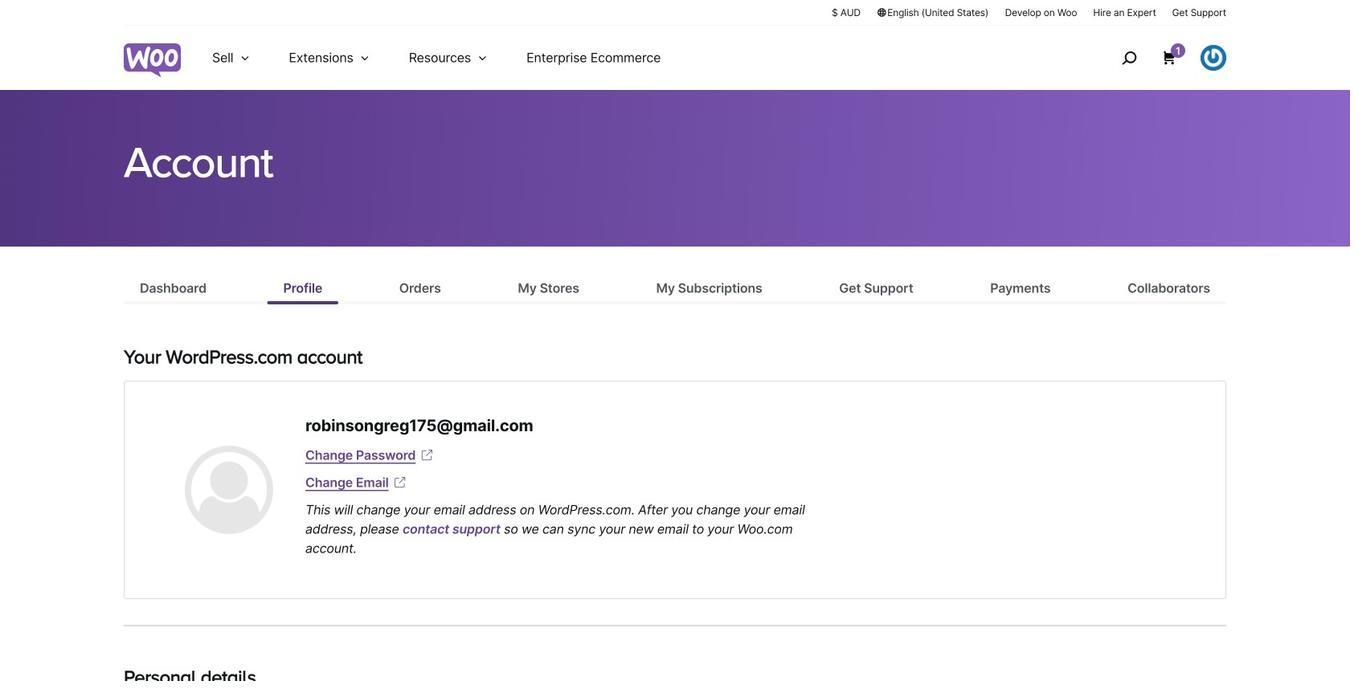 Task type: locate. For each thing, give the bounding box(es) containing it.
0 vertical spatial external link image
[[419, 448, 435, 464]]

search image
[[1117, 45, 1142, 71]]

external link image
[[419, 448, 435, 464], [392, 475, 408, 491]]

1 horizontal spatial external link image
[[419, 448, 435, 464]]

0 horizontal spatial external link image
[[392, 475, 408, 491]]



Task type: describe. For each thing, give the bounding box(es) containing it.
1 vertical spatial external link image
[[392, 475, 408, 491]]

open account menu image
[[1201, 45, 1227, 71]]

gravatar image image
[[185, 446, 273, 535]]

service navigation menu element
[[1088, 32, 1227, 84]]



Task type: vqa. For each thing, say whether or not it's contained in the screenshot.
the circle user image
no



